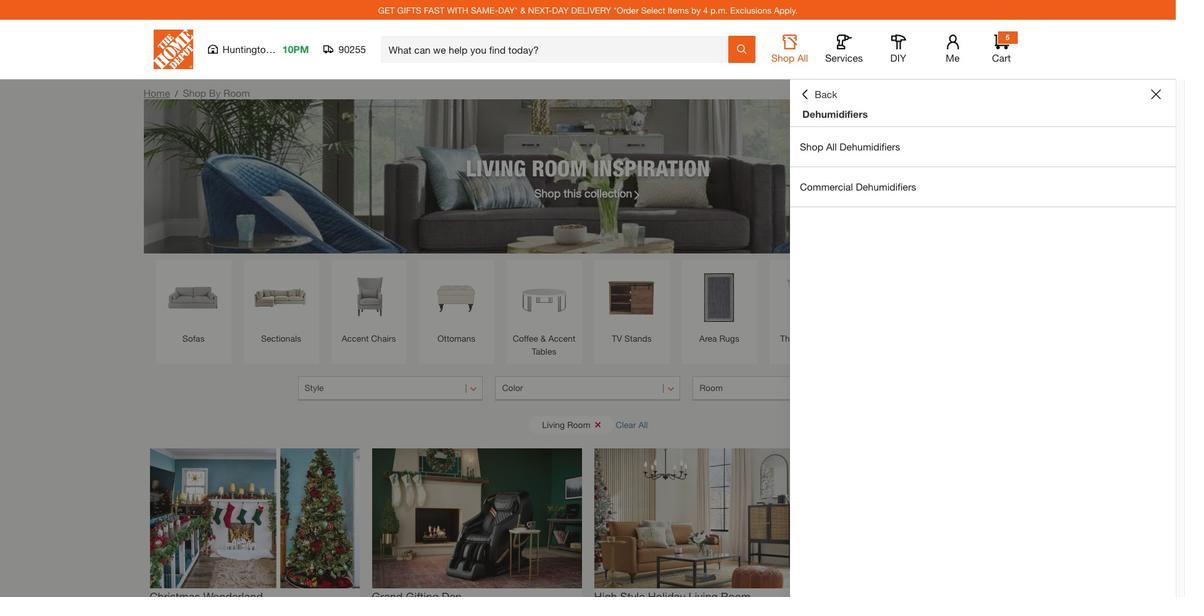 Task type: describe. For each thing, give the bounding box(es) containing it.
room button
[[693, 377, 878, 401]]

stands
[[625, 333, 652, 344]]

me button
[[933, 35, 973, 64]]

delivery
[[571, 5, 612, 15]]

coffee & accent tables
[[513, 333, 576, 357]]

day*
[[498, 5, 518, 15]]

tv
[[612, 333, 622, 344]]

back
[[815, 88, 838, 100]]

1 accent from the left
[[342, 333, 369, 344]]

dehumidifiers inside commercial dehumidifiers link
[[856, 181, 917, 193]]

area rugs link
[[688, 266, 751, 345]]

room inside living room button
[[568, 420, 591, 430]]

3 stretchy image image from the left
[[594, 449, 804, 589]]

accent inside the coffee & accent tables
[[549, 333, 576, 344]]

all for shop all dehumidifiers
[[827, 141, 837, 153]]

with
[[447, 5, 469, 15]]

ottomans link
[[425, 266, 488, 345]]

huntington
[[223, 43, 272, 55]]

living room button
[[530, 416, 614, 434]]

select
[[641, 5, 666, 15]]

shop all button
[[770, 35, 810, 64]]

tv stands link
[[601, 266, 664, 345]]

huntington park
[[223, 43, 294, 55]]

day
[[552, 5, 569, 15]]

What can we help you find today? search field
[[389, 36, 728, 62]]

apply.
[[774, 5, 798, 15]]

fast
[[424, 5, 445, 15]]

4
[[704, 5, 708, 15]]

me
[[946, 52, 960, 64]]

commercial dehumidifiers link
[[790, 167, 1176, 207]]

services
[[826, 52, 863, 64]]

throw pillows image
[[776, 266, 839, 329]]

p.m.
[[711, 5, 728, 15]]

shop for shop all dehumidifiers
[[800, 141, 824, 153]]

sofas link
[[162, 266, 225, 345]]

by
[[692, 5, 701, 15]]

room inside room 'button'
[[700, 383, 723, 393]]

sectionals link
[[250, 266, 313, 345]]

shop all dehumidifiers
[[800, 141, 901, 153]]

accent chairs link
[[337, 266, 400, 345]]

coffee & accent tables link
[[513, 266, 576, 358]]

1 stretchy image image from the left
[[150, 449, 360, 589]]

shop this collection
[[535, 186, 633, 200]]

the home depot logo image
[[153, 30, 193, 69]]

color button
[[496, 377, 681, 401]]

clear all button
[[616, 414, 648, 437]]

gifts
[[397, 5, 422, 15]]

& inside the coffee & accent tables
[[541, 333, 546, 344]]

throw
[[781, 333, 805, 344]]

pillows
[[807, 333, 834, 344]]

sectionals
[[261, 333, 301, 344]]

tables
[[532, 346, 557, 357]]

coffee & accent tables image
[[513, 266, 576, 329]]

menu containing shop all dehumidifiers
[[790, 127, 1176, 208]]

shop for shop this collection
[[535, 186, 561, 200]]

all for shop all
[[798, 52, 809, 64]]

park
[[274, 43, 294, 55]]

same-
[[471, 5, 498, 15]]

ottomans
[[438, 333, 476, 344]]

diy
[[891, 52, 907, 64]]

10pm
[[283, 43, 309, 55]]

0 vertical spatial &
[[521, 5, 526, 15]]

area rugs
[[700, 333, 740, 344]]



Task type: vqa. For each thing, say whether or not it's contained in the screenshot.
Save associated with 82
no



Task type: locate. For each thing, give the bounding box(es) containing it.
2 vertical spatial dehumidifiers
[[856, 181, 917, 193]]

exclusions
[[731, 5, 772, 15]]

area rugs image
[[688, 266, 751, 329]]

2 horizontal spatial stretchy image image
[[594, 449, 804, 589]]

area
[[700, 333, 717, 344]]

ottomans image
[[425, 266, 488, 329]]

& up tables
[[541, 333, 546, 344]]

accent chairs
[[342, 333, 396, 344]]

commercial dehumidifiers
[[800, 181, 917, 193]]

home
[[144, 87, 170, 99]]

0 horizontal spatial accent
[[342, 333, 369, 344]]

2 accent from the left
[[549, 333, 576, 344]]

accent chairs image
[[337, 266, 400, 329]]

dehumidifiers
[[803, 108, 868, 120], [840, 141, 901, 153], [856, 181, 917, 193]]

chairs
[[371, 333, 396, 344]]

shop all
[[772, 52, 809, 64]]

inspiration
[[593, 155, 710, 181]]

room down color button
[[568, 420, 591, 430]]

0 horizontal spatial &
[[521, 5, 526, 15]]

coffee
[[513, 333, 538, 344]]

dehumidifiers down back
[[803, 108, 868, 120]]

90255 button
[[324, 43, 367, 56]]

throw pillows
[[781, 333, 834, 344]]

shop this collection link
[[535, 185, 642, 202]]

& right the day*
[[521, 5, 526, 15]]

accent
[[342, 333, 369, 344], [549, 333, 576, 344]]

1 vertical spatial living
[[542, 420, 565, 430]]

color
[[502, 383, 523, 393]]

get
[[378, 5, 395, 15]]

living inside living room button
[[542, 420, 565, 430]]

menu
[[790, 127, 1176, 208]]

90255
[[339, 43, 366, 55]]

*order
[[614, 5, 639, 15]]

2 vertical spatial all
[[639, 420, 648, 430]]

tv stands
[[612, 333, 652, 344]]

commercial
[[800, 181, 853, 193]]

1 vertical spatial dehumidifiers
[[840, 141, 901, 153]]

all up back button
[[798, 52, 809, 64]]

all right clear
[[639, 420, 648, 430]]

all up commercial
[[827, 141, 837, 153]]

1 horizontal spatial accent
[[549, 333, 576, 344]]

1 vertical spatial all
[[827, 141, 837, 153]]

1 horizontal spatial stretchy image image
[[372, 449, 582, 589]]

1 horizontal spatial &
[[541, 333, 546, 344]]

shop inside button
[[772, 52, 795, 64]]

get gifts fast with same-day* & next-day delivery *order select items by 4 p.m. exclusions apply.
[[378, 5, 798, 15]]

shop
[[772, 52, 795, 64], [183, 87, 206, 99], [800, 141, 824, 153], [535, 186, 561, 200]]

style
[[305, 383, 324, 393]]

0 vertical spatial all
[[798, 52, 809, 64]]

items
[[668, 5, 689, 15]]

throw pillows link
[[776, 266, 839, 345]]

shop down the apply.
[[772, 52, 795, 64]]

room
[[224, 87, 250, 99], [532, 155, 588, 181], [700, 383, 723, 393], [568, 420, 591, 430]]

tv stands image
[[601, 266, 664, 329]]

living room
[[542, 420, 591, 430]]

room right by
[[224, 87, 250, 99]]

1 horizontal spatial all
[[798, 52, 809, 64]]

dehumidifiers up commercial dehumidifiers
[[840, 141, 901, 153]]

collection
[[585, 186, 633, 200]]

accent left chairs
[[342, 333, 369, 344]]

2 stretchy image image from the left
[[372, 449, 582, 589]]

0 horizontal spatial all
[[639, 420, 648, 430]]

dehumidifiers inside shop all dehumidifiers link
[[840, 141, 901, 153]]

all for clear all
[[639, 420, 648, 430]]

sectionals image
[[250, 266, 313, 329]]

0 vertical spatial living
[[466, 155, 526, 181]]

living for living room
[[542, 420, 565, 430]]

cart 5
[[993, 33, 1011, 64]]

living
[[466, 155, 526, 181], [542, 420, 565, 430]]

/
[[175, 88, 178, 99]]

5
[[1006, 33, 1010, 42]]

clear
[[616, 420, 636, 430]]

1 vertical spatial &
[[541, 333, 546, 344]]

back button
[[800, 88, 838, 101]]

room down area on the bottom of page
[[700, 383, 723, 393]]

sofas image
[[162, 266, 225, 329]]

all
[[798, 52, 809, 64], [827, 141, 837, 153], [639, 420, 648, 430]]

accent up tables
[[549, 333, 576, 344]]

clear all
[[616, 420, 648, 430]]

rugs
[[720, 333, 740, 344]]

diy button
[[879, 35, 919, 64]]

feedback link image
[[1169, 209, 1186, 275]]

1 horizontal spatial living
[[542, 420, 565, 430]]

next-
[[528, 5, 552, 15]]

shop left 'this'
[[535, 186, 561, 200]]

room up 'this'
[[532, 155, 588, 181]]

stretchy image image
[[150, 449, 360, 589], [372, 449, 582, 589], [594, 449, 804, 589]]

&
[[521, 5, 526, 15], [541, 333, 546, 344]]

0 horizontal spatial living
[[466, 155, 526, 181]]

home / shop by room
[[144, 87, 250, 99]]

style button
[[298, 377, 483, 401]]

sofas
[[183, 333, 205, 344]]

drawer close image
[[1152, 90, 1162, 99]]

home link
[[144, 87, 170, 99]]

shop up commercial
[[800, 141, 824, 153]]

0 horizontal spatial stretchy image image
[[150, 449, 360, 589]]

this
[[564, 186, 582, 200]]

shop all dehumidifiers link
[[790, 127, 1176, 167]]

dehumidifiers down shop all dehumidifiers
[[856, 181, 917, 193]]

shop right /
[[183, 87, 206, 99]]

services button
[[825, 35, 864, 64]]

cart
[[993, 52, 1011, 64]]

by
[[209, 87, 221, 99]]

2 horizontal spatial all
[[827, 141, 837, 153]]

shop for shop all
[[772, 52, 795, 64]]

0 vertical spatial dehumidifiers
[[803, 108, 868, 120]]

living room inspiration
[[466, 155, 710, 181]]

living for living room inspiration
[[466, 155, 526, 181]]



